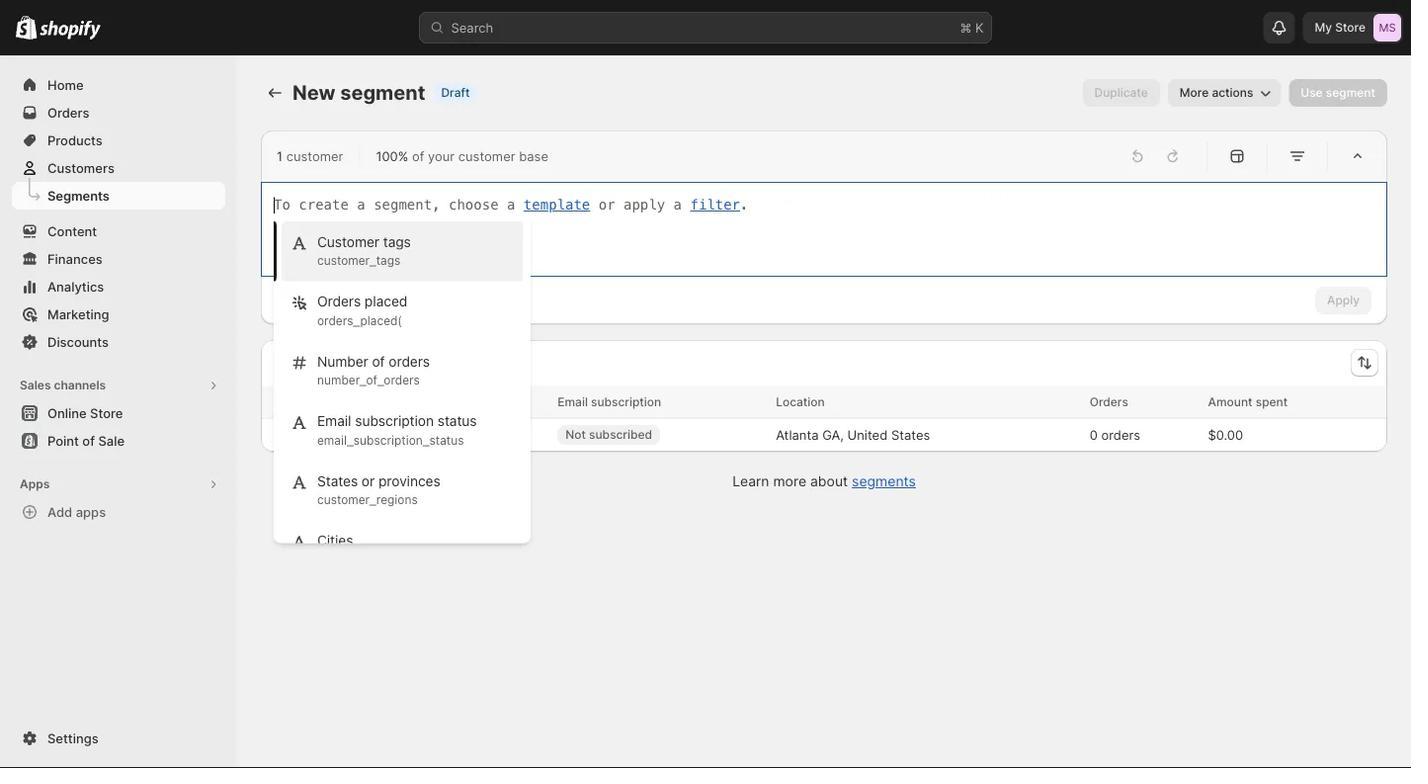 Task type: describe. For each thing, give the bounding box(es) containing it.
Editor field
[[274, 195, 1375, 768]]

customer_tags
[[317, 253, 401, 267]]

⌘ k
[[960, 20, 984, 35]]

online store link
[[12, 399, 225, 427]]

draft
[[441, 86, 470, 100]]

filter
[[690, 197, 740, 213]]

marketing link
[[12, 301, 225, 328]]

redo image
[[1164, 146, 1183, 166]]

number of orders number_of_orders
[[317, 352, 430, 387]]

new segment
[[293, 81, 426, 105]]

new
[[293, 81, 336, 105]]

discounts link
[[12, 328, 225, 356]]

undo image
[[1128, 146, 1148, 166]]

analytics link
[[12, 273, 225, 301]]

more
[[773, 473, 807, 490]]

2 horizontal spatial 1
[[360, 356, 366, 371]]

discounts
[[47, 334, 109, 349]]

jack
[[305, 427, 334, 442]]

more
[[1180, 86, 1209, 100]]

tags
[[383, 233, 411, 249]]

customers
[[47, 160, 115, 175]]

subscribed
[[589, 428, 653, 442]]

channels
[[54, 378, 106, 392]]

settings
[[47, 731, 99, 746]]

jack smith link
[[305, 425, 373, 445]]

use
[[1301, 86, 1323, 100]]

customer_regions
[[317, 492, 418, 506]]

location
[[776, 394, 825, 409]]

number_of_orders
[[317, 373, 420, 387]]

apply button
[[1316, 287, 1372, 314]]

jack smith
[[305, 427, 373, 442]]

united
[[848, 427, 888, 442]]

home link
[[12, 71, 225, 99]]

base
[[519, 148, 549, 164]]

to create a segment, choose a template or apply a filter .
[[274, 197, 749, 213]]

⌘
[[960, 20, 972, 35]]

segments link
[[12, 182, 225, 210]]

marketing
[[47, 306, 109, 322]]

use segment button
[[1289, 79, 1388, 107]]

sales channels
[[20, 378, 106, 392]]

segment,
[[374, 197, 440, 213]]

provinces
[[379, 472, 441, 488]]

point of sale button
[[0, 427, 237, 455]]

email for email subscription status email_subscription_status
[[317, 412, 351, 429]]

1 horizontal spatial 1
[[335, 356, 341, 371]]

online
[[47, 405, 87, 421]]

more actions button
[[1168, 79, 1282, 107]]

orders_placed(
[[317, 313, 402, 327]]

email_subscription_status
[[317, 433, 464, 446]]

1 horizontal spatial customer
[[369, 356, 429, 371]]

orders inside "link"
[[47, 105, 89, 120]]

segments link
[[852, 473, 916, 490]]

more actions
[[1180, 86, 1254, 100]]

showing
[[278, 356, 332, 371]]

analytics
[[47, 279, 104, 294]]

2 a from the left
[[507, 197, 515, 213]]

apps
[[76, 504, 106, 520]]

orders placed orders_placed(
[[317, 293, 408, 327]]

not subscribed
[[566, 428, 653, 442]]

amount
[[1209, 394, 1253, 409]]

segments
[[47, 188, 110, 203]]

not
[[566, 428, 586, 442]]

1 horizontal spatial orders
[[1102, 427, 1141, 442]]

customer tags option
[[274, 217, 531, 281]]

To create a segment, choose a template or apply a filter. text field
[[274, 195, 1375, 264]]

spent
[[1256, 394, 1288, 409]]

atlanta ga, united states
[[776, 427, 931, 442]]

settings link
[[12, 725, 225, 752]]

my
[[1315, 20, 1333, 35]]

0
[[1090, 427, 1098, 442]]

content link
[[12, 217, 225, 245]]

of for your
[[412, 148, 424, 164]]

0 orders
[[1090, 427, 1141, 442]]



Task type: locate. For each thing, give the bounding box(es) containing it.
0 vertical spatial email
[[558, 394, 588, 409]]

email down number_of_orders
[[317, 412, 351, 429]]

store up sale
[[90, 405, 123, 421]]

1 horizontal spatial subscription
[[591, 394, 662, 409]]

add apps
[[47, 504, 106, 520]]

shopify image
[[16, 15, 37, 39], [40, 20, 101, 40]]

k
[[976, 20, 984, 35]]

0 horizontal spatial orders
[[47, 105, 89, 120]]

1 horizontal spatial a
[[507, 197, 515, 213]]

your
[[428, 148, 455, 164]]

.
[[740, 197, 749, 213]]

0 horizontal spatial states
[[317, 472, 358, 488]]

a right apply
[[674, 197, 682, 213]]

0 horizontal spatial customer
[[286, 148, 343, 164]]

apply
[[624, 197, 665, 213]]

1 vertical spatial store
[[90, 405, 123, 421]]

ga,
[[823, 427, 844, 442]]

of for sale
[[82, 433, 95, 448]]

learn
[[733, 473, 770, 490]]

subscription for email subscription
[[591, 394, 662, 409]]

create
[[299, 197, 349, 213]]

about
[[811, 473, 848, 490]]

1 vertical spatial or
[[362, 472, 375, 488]]

or up "customer_regions"
[[362, 472, 375, 488]]

content
[[47, 223, 97, 239]]

point of sale
[[47, 433, 125, 448]]

finances link
[[12, 245, 225, 273]]

orders inside number of orders number_of_orders
[[389, 352, 430, 369]]

customer right your
[[459, 148, 516, 164]]

store for my store
[[1336, 20, 1366, 35]]

states right united
[[892, 427, 931, 442]]

0 vertical spatial orders
[[389, 352, 430, 369]]

status
[[438, 412, 477, 429]]

store right my
[[1336, 20, 1366, 35]]

email
[[558, 394, 588, 409], [317, 412, 351, 429]]

0 horizontal spatial store
[[90, 405, 123, 421]]

1 vertical spatial email
[[317, 412, 351, 429]]

2 horizontal spatial orders
[[1090, 394, 1129, 409]]

0 horizontal spatial subscription
[[355, 412, 434, 429]]

point of sale link
[[12, 427, 225, 455]]

or left apply
[[599, 197, 615, 213]]

apps
[[20, 477, 50, 491]]

alert
[[261, 277, 293, 324]]

duplicate button
[[1083, 79, 1160, 107]]

orders link
[[12, 99, 225, 127]]

0 horizontal spatial shopify image
[[16, 15, 37, 39]]

of inside number of orders number_of_orders
[[372, 352, 385, 369]]

sales channels button
[[12, 372, 225, 399]]

0 horizontal spatial segment
[[340, 81, 426, 105]]

2 horizontal spatial a
[[674, 197, 682, 213]]

0 horizontal spatial orders
[[389, 352, 430, 369]]

customer up number_of_orders
[[369, 356, 429, 371]]

email for email subscription
[[558, 394, 588, 409]]

segment
[[340, 81, 426, 105], [1327, 86, 1376, 100]]

filter button
[[690, 195, 740, 216]]

products link
[[12, 127, 225, 154]]

email subscription
[[558, 394, 662, 409]]

apply
[[1328, 293, 1360, 307]]

1 horizontal spatial states
[[892, 427, 931, 442]]

1 vertical spatial subscription
[[355, 412, 434, 429]]

1 horizontal spatial or
[[599, 197, 615, 213]]

my store
[[1315, 20, 1366, 35]]

0 horizontal spatial 1
[[277, 148, 283, 164]]

1 a from the left
[[357, 197, 365, 213]]

1 vertical spatial orders
[[317, 293, 361, 309]]

0 vertical spatial store
[[1336, 20, 1366, 35]]

customer up create
[[286, 148, 343, 164]]

0 horizontal spatial a
[[357, 197, 365, 213]]

0 horizontal spatial or
[[362, 472, 375, 488]]

store for online store
[[90, 405, 123, 421]]

1 vertical spatial orders
[[1102, 427, 1141, 442]]

segment right use
[[1327, 86, 1376, 100]]

my store image
[[1374, 14, 1402, 42]]

0 vertical spatial orders
[[47, 105, 89, 120]]

point
[[47, 433, 79, 448]]

1 horizontal spatial email
[[558, 394, 588, 409]]

online store
[[47, 405, 123, 421]]

email subscription status email_subscription_status
[[317, 412, 477, 446]]

number
[[317, 352, 369, 369]]

segment for new segment
[[340, 81, 426, 105]]

add apps button
[[12, 498, 225, 526]]

1 horizontal spatial store
[[1336, 20, 1366, 35]]

of inside button
[[82, 433, 95, 448]]

orders right 0
[[1102, 427, 1141, 442]]

customer
[[286, 148, 343, 164], [459, 148, 516, 164], [369, 356, 429, 371]]

customers link
[[12, 154, 225, 182]]

3 a from the left
[[674, 197, 682, 213]]

products
[[47, 132, 103, 148]]

subscription for email subscription status email_subscription_status
[[355, 412, 434, 429]]

apps button
[[12, 471, 225, 498]]

email up not
[[558, 394, 588, 409]]

template
[[524, 197, 590, 213]]

1 customer
[[277, 148, 343, 164]]

states or provinces customer_regions
[[317, 472, 441, 506]]

search
[[451, 20, 494, 35]]

customer
[[317, 233, 380, 249]]

subscription up "subscribed"
[[591, 394, 662, 409]]

1 up to
[[277, 148, 283, 164]]

orders
[[47, 105, 89, 120], [317, 293, 361, 309], [1090, 394, 1129, 409]]

2 horizontal spatial customer
[[459, 148, 516, 164]]

atlanta
[[776, 427, 819, 442]]

0 horizontal spatial email
[[317, 412, 351, 429]]

sale
[[98, 433, 125, 448]]

1 horizontal spatial segment
[[1327, 86, 1376, 100]]

states inside the states or provinces customer_regions
[[317, 472, 358, 488]]

home
[[47, 77, 84, 92]]

duplicate
[[1095, 86, 1149, 100]]

subscription inside email subscription status email_subscription_status
[[355, 412, 434, 429]]

of for orders
[[372, 352, 385, 369]]

0 vertical spatial states
[[892, 427, 931, 442]]

choose
[[449, 197, 499, 213]]

segment inside button
[[1327, 86, 1376, 100]]

finances
[[47, 251, 103, 266]]

states up "customer_regions"
[[317, 472, 358, 488]]

learn more about segments
[[733, 473, 916, 490]]

sales
[[20, 378, 51, 392]]

orders inside orders placed orders_placed(
[[317, 293, 361, 309]]

orders up the 0 orders
[[1090, 394, 1129, 409]]

smith
[[338, 427, 373, 442]]

100%
[[376, 148, 409, 164]]

1 up number_of_orders
[[360, 356, 366, 371]]

a right create
[[357, 197, 365, 213]]

0 vertical spatial subscription
[[591, 394, 662, 409]]

orders up orders_placed(
[[317, 293, 361, 309]]

1 right showing
[[335, 356, 341, 371]]

orders
[[389, 352, 430, 369], [1102, 427, 1141, 442]]

email inside email subscription status email_subscription_status
[[317, 412, 351, 429]]

store
[[1336, 20, 1366, 35], [90, 405, 123, 421]]

or inside the states or provinces customer_regions
[[362, 472, 375, 488]]

2 vertical spatial orders
[[1090, 394, 1129, 409]]

actions
[[1212, 86, 1254, 100]]

subscription up email_subscription_status
[[355, 412, 434, 429]]

of
[[412, 148, 424, 164], [372, 352, 385, 369], [344, 356, 357, 371], [82, 433, 95, 448]]

store inside online store link
[[90, 405, 123, 421]]

to
[[274, 197, 291, 213]]

1 horizontal spatial shopify image
[[40, 20, 101, 40]]

template button
[[524, 195, 590, 216]]

cities
[[317, 532, 353, 548]]

orders down home
[[47, 105, 89, 120]]

orders up number_of_orders
[[389, 352, 430, 369]]

a right choose
[[507, 197, 515, 213]]

customer tags customer_tags
[[317, 233, 411, 267]]

0 vertical spatial or
[[599, 197, 615, 213]]

segment for use segment
[[1327, 86, 1376, 100]]

showing 1 of 1 customer
[[278, 356, 429, 371]]

1 vertical spatial states
[[317, 472, 358, 488]]

segments
[[852, 473, 916, 490]]

add
[[47, 504, 72, 520]]

100% of your customer base
[[376, 148, 549, 164]]

1 horizontal spatial orders
[[317, 293, 361, 309]]

amount spent
[[1209, 394, 1288, 409]]

segment up "100%"
[[340, 81, 426, 105]]



Task type: vqa. For each thing, say whether or not it's contained in the screenshot.


